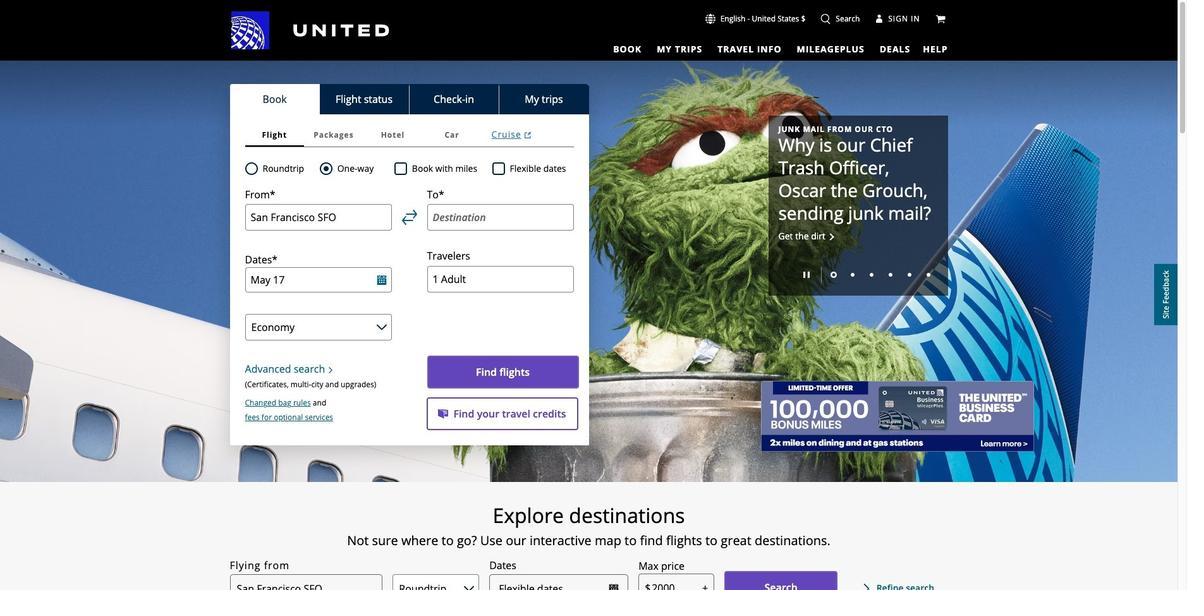 Task type: describe. For each thing, give the bounding box(es) containing it.
slide 6 of 6 image
[[927, 273, 931, 277]]

Flying from text field
[[230, 575, 383, 591]]

united logo link to homepage image
[[231, 11, 389, 49]]

book with miles element
[[395, 161, 492, 176]]

pause image
[[804, 272, 810, 279]]

reverse origin and destination image
[[402, 210, 417, 225]]

flexible dates image
[[609, 585, 619, 591]]

explore destinations element
[[157, 504, 1021, 529]]

slide 5 of 6 image
[[908, 273, 912, 277]]

0 vertical spatial tab list
[[606, 38, 914, 57]]

please enter the max price in the input text or tab to access the slider to set the max price. element
[[639, 559, 685, 574]]

Origin text field
[[245, 205, 392, 231]]

2 vertical spatial tab list
[[245, 123, 574, 147]]

flying from element
[[230, 559, 290, 574]]



Task type: vqa. For each thing, say whether or not it's contained in the screenshot.
Departure text box
no



Task type: locate. For each thing, give the bounding box(es) containing it.
view cart, click to view list of recently searched saved trips. image
[[936, 14, 946, 24]]

None text field
[[639, 574, 715, 591]]

slide 1 of 6 image
[[831, 272, 837, 279]]

tab list
[[606, 38, 914, 57], [230, 84, 589, 114], [245, 123, 574, 147]]

navigation
[[0, 11, 1178, 57]]

round trip flight search element
[[258, 161, 304, 176]]

Depart text field
[[245, 268, 392, 293]]

slide 3 of 6 image
[[870, 273, 874, 277]]

not sure where to go? use our interactive map to find flights to great destinations. element
[[157, 534, 1021, 549]]

slide 4 of 6 image
[[889, 273, 893, 277]]

slide 2 of 6 image
[[851, 273, 855, 277]]

carousel buttons element
[[779, 263, 938, 286]]

one way flight search element
[[333, 161, 374, 176]]

Destination text field
[[427, 205, 574, 231]]

1 vertical spatial tab list
[[230, 84, 589, 114]]

currently in english united states	$ enter to change image
[[706, 14, 716, 24]]

main content
[[0, 1, 1178, 591]]



